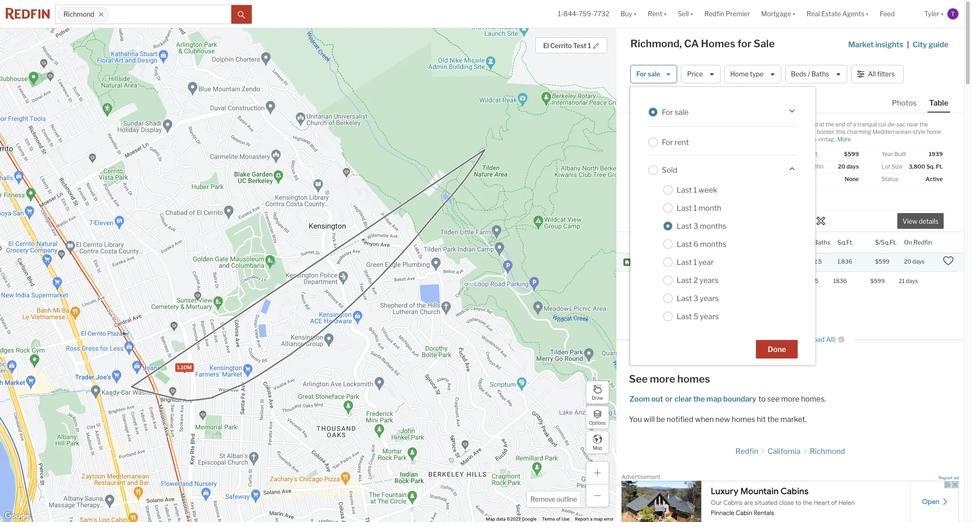 Task type: locate. For each thing, give the bounding box(es) containing it.
0 vertical spatial sale
[[648, 70, 661, 78]]

map left error
[[594, 517, 603, 522]]

1 vertical spatial for
[[662, 108, 674, 117]]

0 vertical spatial 20 days
[[839, 163, 860, 170]]

1 vertical spatial report
[[576, 517, 589, 522]]

for left sale
[[738, 38, 752, 50]]

real estate agents ▾
[[807, 10, 870, 18]]

notified
[[667, 416, 694, 424]]

map inside button
[[593, 446, 603, 451]]

last down richmond:
[[677, 294, 693, 303]]

1 vertical spatial ft.
[[937, 163, 944, 170]]

buy
[[621, 10, 633, 18]]

2.5 for 1836
[[811, 278, 819, 285]]

for sale inside button
[[637, 70, 661, 78]]

7 last from the top
[[677, 294, 693, 303]]

1 vertical spatial days
[[913, 259, 925, 266]]

richmond right california
[[811, 448, 846, 456]]

ft. right the sq.
[[937, 163, 944, 170]]

20 up 21 days
[[905, 259, 912, 266]]

0 horizontal spatial homes
[[678, 373, 711, 385]]

homes left hit
[[732, 416, 756, 424]]

geri
[[668, 263, 677, 269]]

more up the out
[[650, 373, 676, 385]]

|
[[908, 40, 910, 49]]

last down last 1 week
[[677, 204, 693, 213]]

for down 'richmond,' on the top
[[637, 70, 647, 78]]

844-
[[564, 10, 579, 18]]

0 vertical spatial for
[[738, 38, 752, 50]]

this
[[837, 129, 846, 135]]

1 vertical spatial 2.5
[[811, 278, 819, 285]]

last for last 1 week
[[677, 186, 693, 195]]

agent:
[[653, 263, 667, 269]]

$599 left 21
[[871, 278, 886, 285]]

0 vertical spatial map
[[707, 395, 722, 404]]

2 3 from the top
[[694, 294, 699, 303]]

last 3 years
[[677, 294, 719, 303]]

sq.
[[927, 163, 936, 170]]

0 horizontal spatial for
[[660, 278, 667, 285]]

0 vertical spatial report
[[939, 476, 953, 481]]

1 horizontal spatial on
[[905, 239, 913, 246]]

months up the "location"
[[700, 222, 727, 231]]

days for 1836
[[907, 278, 919, 285]]

0 horizontal spatial map
[[594, 517, 603, 522]]

sell ▾
[[678, 10, 694, 18]]

0 vertical spatial homes
[[678, 373, 711, 385]]

3 up 6
[[694, 222, 699, 231]]

1836
[[834, 278, 848, 285]]

1 vertical spatial homes
[[732, 416, 756, 424]]

for sale down 'richmond,' on the top
[[637, 70, 661, 78]]

on inside on redfin "button"
[[905, 239, 913, 246]]

zoom out button
[[630, 395, 664, 404]]

6 ▾ from the left
[[942, 10, 945, 18]]

last left "5"
[[677, 312, 693, 321]]

homes
[[702, 38, 736, 50]]

last 1 month
[[677, 204, 722, 213]]

1 horizontal spatial report
[[939, 476, 953, 481]]

1 horizontal spatial sale
[[675, 108, 689, 117]]

google image
[[2, 511, 33, 523]]

years for last 5 years
[[701, 312, 720, 321]]

0 horizontal spatial sale
[[648, 70, 661, 78]]

mediterranean-
[[873, 129, 914, 135]]

months
[[700, 222, 727, 231], [701, 240, 727, 249]]

baths inside button
[[812, 70, 830, 78]]

border,
[[818, 129, 836, 135]]

$599 down the $/sq.ft. button
[[876, 259, 890, 266]]

21
[[900, 278, 905, 285]]

see
[[630, 373, 648, 385]]

for sale up for rent
[[662, 108, 689, 117]]

2.5 left 1836
[[811, 278, 819, 285]]

photos
[[893, 99, 918, 108]]

0 vertical spatial on
[[798, 163, 806, 170]]

type
[[751, 70, 764, 78]]

0 vertical spatial 3
[[694, 222, 699, 231]]

©2023
[[507, 517, 521, 522]]

map up 'you will be notified when new homes hit the market.'
[[707, 395, 722, 404]]

redfin down hit
[[736, 448, 759, 456]]

1 horizontal spatial a
[[854, 121, 857, 128]]

1 vertical spatial for
[[660, 278, 667, 285]]

dialog
[[631, 87, 816, 366]]

heading
[[636, 205, 711, 230]]

done button
[[757, 341, 798, 359]]

20 days up none
[[839, 163, 860, 170]]

of inside nestled at the end of a tranquil cul-de-sac near the albany border, this charming mediterranean-style home exudes vintag...
[[847, 121, 853, 128]]

1 vertical spatial sale
[[675, 108, 689, 117]]

the up "style" at the top of page
[[920, 121, 929, 128]]

years right '2' at right
[[700, 276, 719, 285]]

listing
[[637, 263, 652, 269]]

2 vertical spatial $599
[[871, 278, 886, 285]]

homes.
[[802, 395, 827, 404]]

average
[[637, 278, 659, 285]]

21 days
[[900, 278, 919, 285]]

0 horizontal spatial map
[[486, 517, 496, 522]]

months right 6
[[701, 240, 727, 249]]

2 ▾ from the left
[[664, 10, 667, 18]]

status
[[882, 176, 899, 183]]

0 vertical spatial 20
[[839, 163, 846, 170]]

0 vertical spatial richmond
[[64, 10, 94, 18]]

1 vertical spatial map
[[486, 517, 496, 522]]

beds
[[792, 70, 807, 78]]

1 horizontal spatial map
[[593, 446, 603, 451]]

2 last from the top
[[677, 204, 693, 213]]

20 up none
[[839, 163, 846, 170]]

on redfin down $/sq. ft.
[[798, 163, 824, 170]]

1 horizontal spatial for sale
[[662, 108, 689, 117]]

last left el
[[677, 258, 693, 267]]

$/sq.
[[798, 151, 812, 158]]

feed
[[881, 10, 895, 18]]

0 vertical spatial years
[[700, 276, 719, 285]]

1 horizontal spatial 20
[[905, 259, 912, 266]]

ft. right $/sq.
[[813, 151, 819, 158]]

rent
[[648, 10, 663, 18]]

1 vertical spatial a
[[590, 517, 593, 522]]

0 vertical spatial a
[[854, 121, 857, 128]]

real
[[807, 10, 821, 18]]

2 vertical spatial years
[[701, 312, 720, 321]]

user photo image
[[948, 8, 959, 19]]

homes up clear
[[678, 373, 711, 385]]

5
[[694, 312, 699, 321]]

for sale
[[637, 70, 661, 78], [662, 108, 689, 117]]

report left ad
[[939, 476, 953, 481]]

cul-
[[879, 121, 889, 128]]

a left error
[[590, 517, 593, 522]]

1 horizontal spatial 20 days
[[905, 259, 925, 266]]

last up the last 1 month
[[677, 186, 693, 195]]

1 vertical spatial more
[[782, 395, 800, 404]]

▾ right sell
[[691, 10, 694, 18]]

▾ right tyler
[[942, 10, 945, 18]]

months for last 3 months
[[700, 222, 727, 231]]

3 ▾ from the left
[[691, 10, 694, 18]]

mortgage ▾ button
[[762, 0, 796, 28]]

california
[[768, 448, 801, 456]]

on redfin down view details on the right
[[905, 239, 933, 246]]

days up none
[[847, 163, 860, 170]]

sale down 'richmond,' on the top
[[648, 70, 661, 78]]

1 vertical spatial on
[[905, 239, 913, 246]]

richmond left remove richmond icon
[[64, 10, 94, 18]]

0 horizontal spatial ft.
[[813, 151, 819, 158]]

the right at
[[826, 121, 835, 128]]

baths button
[[815, 232, 831, 253]]

google
[[522, 517, 537, 522]]

sale
[[648, 70, 661, 78], [675, 108, 689, 117]]

options button
[[586, 406, 610, 430]]

estate
[[822, 10, 842, 18]]

1 horizontal spatial more
[[782, 395, 800, 404]]

3 for years
[[694, 294, 699, 303]]

x-out this home image
[[816, 216, 827, 227]]

$599 down more
[[845, 151, 860, 158]]

home type
[[731, 70, 764, 78]]

report right use
[[576, 517, 589, 522]]

4 ▾ from the left
[[793, 10, 796, 18]]

None search field
[[109, 5, 231, 24]]

months for last 6 months
[[701, 240, 727, 249]]

baths down 'x-out this home' image
[[815, 239, 831, 246]]

1 vertical spatial $599
[[876, 259, 890, 266]]

on down the view
[[905, 239, 913, 246]]

8 last from the top
[[677, 312, 693, 321]]

6 last from the top
[[677, 276, 693, 285]]

end
[[836, 121, 846, 128]]

map for map data ©2023 google
[[486, 517, 496, 522]]

for up for rent
[[662, 108, 674, 117]]

advertisement
[[622, 474, 661, 481]]

years for last 2 years
[[700, 276, 719, 285]]

1 last from the top
[[677, 186, 693, 195]]

redfin inside button
[[705, 10, 725, 18]]

lot
[[882, 163, 891, 170]]

1 ▾ from the left
[[634, 10, 637, 18]]

for left rent
[[662, 138, 674, 147]]

cerrito
[[702, 259, 726, 266]]

built
[[895, 151, 907, 158]]

done
[[768, 346, 787, 354]]

a up charming
[[854, 121, 857, 128]]

all)
[[827, 336, 836, 344]]

market
[[849, 40, 874, 49]]

baths
[[812, 70, 830, 78], [815, 239, 831, 246]]

city
[[913, 40, 928, 49]]

0 horizontal spatial for sale
[[637, 70, 661, 78]]

out
[[652, 395, 664, 404]]

more
[[650, 373, 676, 385], [782, 395, 800, 404]]

table button
[[928, 98, 951, 113]]

ad region
[[622, 482, 960, 523]]

redfin down view details on the right
[[914, 239, 933, 246]]

view
[[903, 218, 918, 226]]

map down options
[[593, 446, 603, 451]]

last left '2' at right
[[677, 276, 693, 285]]

1 horizontal spatial for
[[738, 38, 752, 50]]

sale inside dialog
[[675, 108, 689, 117]]

0 vertical spatial months
[[700, 222, 727, 231]]

sq.ft. button
[[838, 232, 854, 253]]

1 vertical spatial 3
[[694, 294, 699, 303]]

days right 21
[[907, 278, 919, 285]]

1
[[588, 42, 591, 50], [694, 186, 698, 195], [694, 204, 698, 213], [694, 258, 698, 267], [777, 336, 780, 344], [789, 336, 792, 344]]

0 vertical spatial map
[[593, 446, 603, 451]]

1 horizontal spatial homes
[[732, 416, 756, 424]]

0 vertical spatial for
[[637, 70, 647, 78]]

0 horizontal spatial more
[[650, 373, 676, 385]]

for down agent:
[[660, 278, 667, 285]]

1 left "month"
[[694, 204, 698, 213]]

2 vertical spatial days
[[907, 278, 919, 285]]

0 horizontal spatial report
[[576, 517, 589, 522]]

days for 1,836
[[913, 259, 925, 266]]

on down $/sq.
[[798, 163, 806, 170]]

▾ right buy
[[634, 10, 637, 18]]

more right the see
[[782, 395, 800, 404]]

1 vertical spatial baths
[[815, 239, 831, 246]]

tranquil
[[858, 121, 878, 128]]

to
[[759, 395, 766, 404]]

1 up 'done'
[[777, 336, 780, 344]]

3 up "5"
[[694, 294, 699, 303]]

days down on redfin "button"
[[913, 259, 925, 266]]

favorite this home image
[[944, 256, 955, 267]]

▾ for sell ▾
[[691, 10, 694, 18]]

years right "5"
[[701, 312, 720, 321]]

photos button
[[891, 98, 928, 112]]

0 vertical spatial baths
[[812, 70, 830, 78]]

▾ right rent
[[664, 10, 667, 18]]

0 vertical spatial 2.5
[[815, 259, 823, 266]]

details
[[920, 218, 939, 226]]

clear the map boundary button
[[675, 395, 757, 404]]

20 days down on redfin "button"
[[905, 259, 925, 266]]

home type button
[[725, 65, 782, 84]]

map left data
[[486, 517, 496, 522]]

last
[[677, 186, 693, 195], [677, 204, 693, 213], [677, 222, 693, 231], [677, 240, 693, 249], [677, 258, 693, 267], [677, 276, 693, 285], [677, 294, 693, 303], [677, 312, 693, 321]]

outline
[[557, 496, 578, 504]]

1 horizontal spatial ft.
[[937, 163, 944, 170]]

4 last from the top
[[677, 240, 693, 249]]

0 horizontal spatial richmond
[[64, 10, 94, 18]]

last down the last 1 month
[[677, 222, 693, 231]]

years up last 5 years
[[700, 294, 719, 303]]

2
[[694, 276, 699, 285]]

▾ right agents
[[867, 10, 870, 18]]

viewing
[[734, 336, 759, 344]]

year
[[882, 151, 894, 158]]

1 vertical spatial years
[[700, 294, 719, 303]]

the right hit
[[768, 416, 780, 424]]

1 horizontal spatial richmond
[[811, 448, 846, 456]]

options
[[590, 421, 606, 426]]

1 vertical spatial on redfin
[[905, 239, 933, 246]]

2.5 down baths button
[[815, 259, 823, 266]]

0 vertical spatial for sale
[[637, 70, 661, 78]]

1 vertical spatial months
[[701, 240, 727, 249]]

sale up rent
[[675, 108, 689, 117]]

1-844-759-7732
[[558, 10, 610, 18]]

1 vertical spatial 20 days
[[905, 259, 925, 266]]

0 vertical spatial more
[[650, 373, 676, 385]]

1 3 from the top
[[694, 222, 699, 231]]

map data ©2023 google
[[486, 517, 537, 522]]

(download
[[793, 336, 825, 344]]

$599 for 1,836
[[876, 259, 890, 266]]

el cerrito test 1 button
[[536, 38, 608, 53]]

richmond, ca homes for sale
[[631, 38, 775, 50]]

▾ for rent ▾
[[664, 10, 667, 18]]

last 3 months
[[677, 222, 727, 231]]

redfin down $/sq. ft.
[[807, 163, 824, 170]]

last left 6
[[677, 240, 693, 249]]

1 right test
[[588, 42, 591, 50]]

last for last 1 year
[[677, 258, 693, 267]]

submit search image
[[238, 11, 245, 18]]

clear
[[675, 395, 692, 404]]

view details
[[903, 218, 939, 226]]

baths right /
[[812, 70, 830, 78]]

5 last from the top
[[677, 258, 693, 267]]

2 vertical spatial for
[[662, 138, 674, 147]]

real estate agents ▾ button
[[802, 0, 875, 28]]

▾ right mortgage
[[793, 10, 796, 18]]

ca
[[685, 38, 699, 50]]

3 last from the top
[[677, 222, 693, 231]]

1 vertical spatial richmond
[[811, 448, 846, 456]]

favorite button image
[[773, 116, 789, 131]]

redfin left the premier
[[705, 10, 725, 18]]

0 horizontal spatial on redfin
[[798, 163, 824, 170]]

report inside 'report ad' button
[[939, 476, 953, 481]]



Task type: describe. For each thing, give the bounding box(es) containing it.
hit
[[757, 416, 766, 424]]

last for last 5 years
[[677, 312, 693, 321]]

0 horizontal spatial 20
[[839, 163, 846, 170]]

(download all) link
[[793, 336, 836, 344]]

terms of use
[[543, 517, 570, 522]]

1 left year
[[694, 258, 698, 267]]

0 vertical spatial ft.
[[813, 151, 819, 158]]

dialog containing for sale
[[631, 87, 816, 366]]

results
[[791, 349, 812, 357]]

report for report ad
[[939, 476, 953, 481]]

sac
[[897, 121, 906, 128]]

you
[[630, 416, 642, 424]]

home
[[731, 70, 749, 78]]

near
[[907, 121, 919, 128]]

size
[[892, 163, 903, 170]]

report a map error link
[[576, 517, 614, 522]]

terms of use link
[[543, 517, 570, 522]]

all filters
[[869, 70, 896, 78]]

albany
[[798, 129, 816, 135]]

rent
[[675, 138, 689, 147]]

end
[[770, 349, 782, 357]]

last 2 years
[[677, 276, 719, 285]]

5 ▾ from the left
[[867, 10, 870, 18]]

data
[[497, 517, 506, 522]]

tyler
[[925, 10, 940, 18]]

1 up "end of results"
[[789, 336, 792, 344]]

1-
[[558, 10, 564, 18]]

buy ▾ button
[[621, 0, 637, 28]]

last 1 week
[[677, 186, 718, 195]]

filters
[[878, 70, 896, 78]]

last for last 2 years
[[677, 276, 693, 285]]

last 1 year
[[677, 258, 714, 267]]

1939
[[930, 151, 944, 158]]

week
[[699, 186, 718, 195]]

buy ▾
[[621, 10, 637, 18]]

0 vertical spatial days
[[847, 163, 860, 170]]

mortgage
[[762, 10, 792, 18]]

price button
[[682, 65, 721, 84]]

location
[[694, 239, 719, 246]]

redfin link
[[736, 448, 759, 456]]

0 horizontal spatial on
[[798, 163, 806, 170]]

all
[[869, 70, 877, 78]]

3,800 sq. ft.
[[909, 163, 944, 170]]

2.5 for 1,836
[[815, 259, 823, 266]]

draw
[[592, 395, 604, 401]]

last for last 3 years
[[677, 294, 693, 303]]

favorite button checkbox
[[773, 116, 789, 131]]

previous button image
[[640, 165, 649, 175]]

0 vertical spatial $599
[[845, 151, 860, 158]]

beds / baths
[[792, 70, 830, 78]]

1,836
[[838, 259, 853, 266]]

last for last 3 months
[[677, 222, 693, 231]]

last 5 years
[[677, 312, 720, 321]]

years for last 3 years
[[700, 294, 719, 303]]

richmond:
[[668, 278, 696, 285]]

when
[[696, 416, 714, 424]]

$/sq. ft.
[[798, 151, 819, 158]]

3 for months
[[694, 222, 699, 231]]

redfin inside "button"
[[914, 239, 933, 246]]

page
[[760, 336, 775, 344]]

a inside nestled at the end of a tranquil cul-de-sac near the albany border, this charming mediterranean-style home exudes vintag...
[[854, 121, 857, 128]]

1 vertical spatial for sale
[[662, 108, 689, 117]]

el
[[544, 42, 549, 50]]

redfin premier
[[705, 10, 751, 18]]

boundary
[[724, 395, 757, 404]]

the right clear
[[694, 395, 706, 404]]

market insights | city guide
[[849, 40, 949, 49]]

photo of 7202 a st, el cerrito, ca 94530 image
[[631, 113, 791, 232]]

premier
[[726, 10, 751, 18]]

el cerrito test 1
[[544, 42, 591, 50]]

buy ▾ button
[[615, 0, 643, 28]]

0 horizontal spatial a
[[590, 517, 593, 522]]

map for map
[[593, 446, 603, 451]]

report ad
[[939, 476, 960, 481]]

1 horizontal spatial map
[[707, 395, 722, 404]]

0 vertical spatial on redfin
[[798, 163, 824, 170]]

richmond link
[[811, 448, 846, 456]]

report for report a map error
[[576, 517, 589, 522]]

richmond,
[[631, 38, 683, 50]]

beds / baths button
[[786, 65, 848, 84]]

rent ▾
[[648, 10, 667, 18]]

test
[[574, 42, 587, 50]]

you will be notified when new homes hit the market.
[[630, 416, 807, 424]]

759-
[[579, 10, 594, 18]]

redfin premier button
[[699, 0, 756, 28]]

zoom out or clear the map boundary to see more homes.
[[630, 395, 827, 404]]

for sale button
[[631, 65, 678, 84]]

sell ▾ button
[[678, 0, 694, 28]]

▾ for tyler ▾
[[942, 10, 945, 18]]

sale inside button
[[648, 70, 661, 78]]

remove richmond image
[[99, 12, 104, 17]]

active
[[926, 176, 944, 183]]

map button
[[586, 431, 610, 455]]

error
[[604, 517, 614, 522]]

de-
[[889, 121, 897, 128]]

1 vertical spatial map
[[594, 517, 603, 522]]

▾ for mortgage ▾
[[793, 10, 796, 18]]

last 6 months
[[677, 240, 727, 249]]

▾ for buy ▾
[[634, 10, 637, 18]]

market.
[[781, 416, 807, 424]]

el
[[694, 259, 701, 266]]

0 horizontal spatial 20 days
[[839, 163, 860, 170]]

rent ▾ button
[[648, 0, 667, 28]]

mortgage ▾ button
[[756, 0, 802, 28]]

rent ▾ button
[[643, 0, 673, 28]]

/
[[809, 70, 811, 78]]

cerrito
[[551, 42, 572, 50]]

1 inside "button"
[[588, 42, 591, 50]]

1 horizontal spatial on redfin
[[905, 239, 933, 246]]

$599 for 1836
[[871, 278, 886, 285]]

zoom
[[630, 395, 650, 404]]

1 vertical spatial 20
[[905, 259, 912, 266]]

report a map error
[[576, 517, 614, 522]]

draw button
[[586, 381, 610, 405]]

map region
[[0, 2, 710, 523]]

1 left week
[[694, 186, 698, 195]]

nestled
[[798, 121, 819, 128]]

city guide link
[[913, 39, 951, 51]]

last for last 1 month
[[677, 204, 693, 213]]

last for last 6 months
[[677, 240, 693, 249]]

for inside button
[[637, 70, 647, 78]]

see more homes
[[630, 373, 711, 385]]

or
[[666, 395, 673, 404]]



Task type: vqa. For each thing, say whether or not it's contained in the screenshot.
find within Your responses will help our partner, Mortgage Research Center, find the right lender for you.
no



